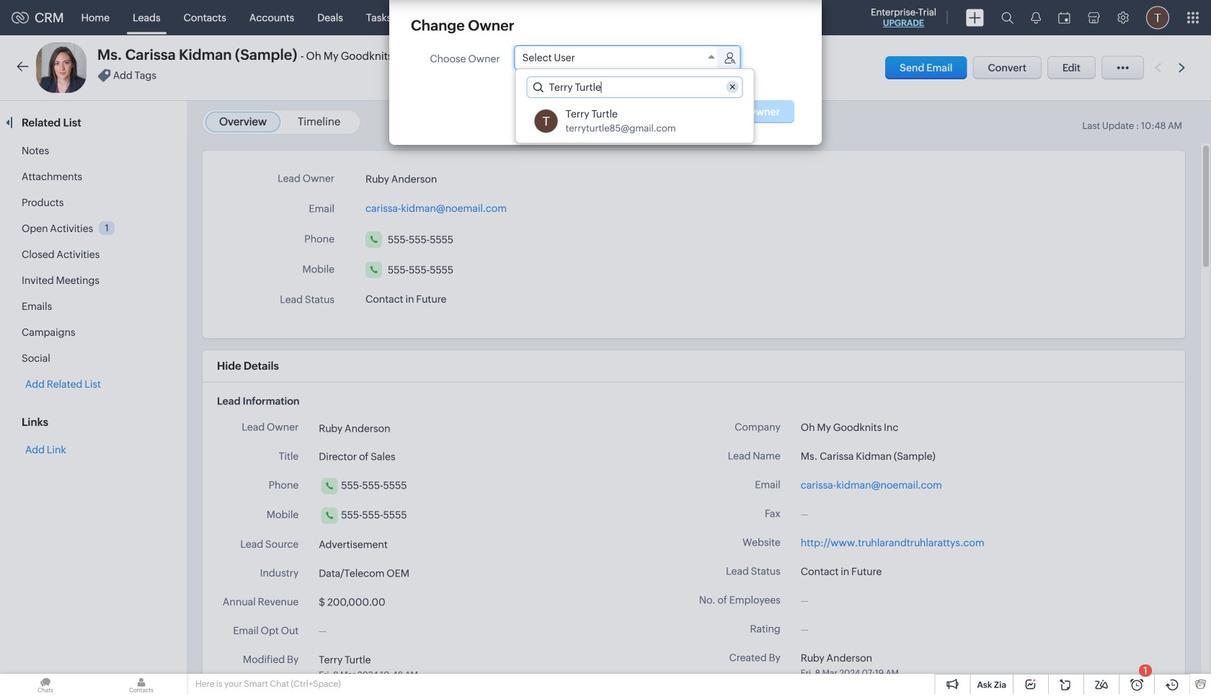 Task type: describe. For each thing, give the bounding box(es) containing it.
calendar image
[[1059, 12, 1071, 23]]

next record image
[[1179, 63, 1189, 72]]

logo image
[[12, 12, 29, 23]]

profile image
[[1147, 6, 1170, 29]]

signals image
[[1031, 12, 1042, 24]]

create menu element
[[958, 0, 993, 35]]

search element
[[993, 0, 1023, 35]]

create menu image
[[966, 9, 985, 26]]

chats image
[[0, 674, 91, 695]]



Task type: locate. For each thing, give the bounding box(es) containing it.
contacts image
[[96, 674, 187, 695]]

search image
[[1002, 12, 1014, 24]]

None button
[[623, 100, 686, 123]]

Search Users text field
[[528, 77, 743, 97]]

profile element
[[1138, 0, 1179, 35]]

None field
[[515, 46, 720, 69]]

signals element
[[1023, 0, 1050, 35]]

option
[[516, 103, 754, 139]]



Task type: vqa. For each thing, say whether or not it's contained in the screenshot.
'Profile' Element
yes



